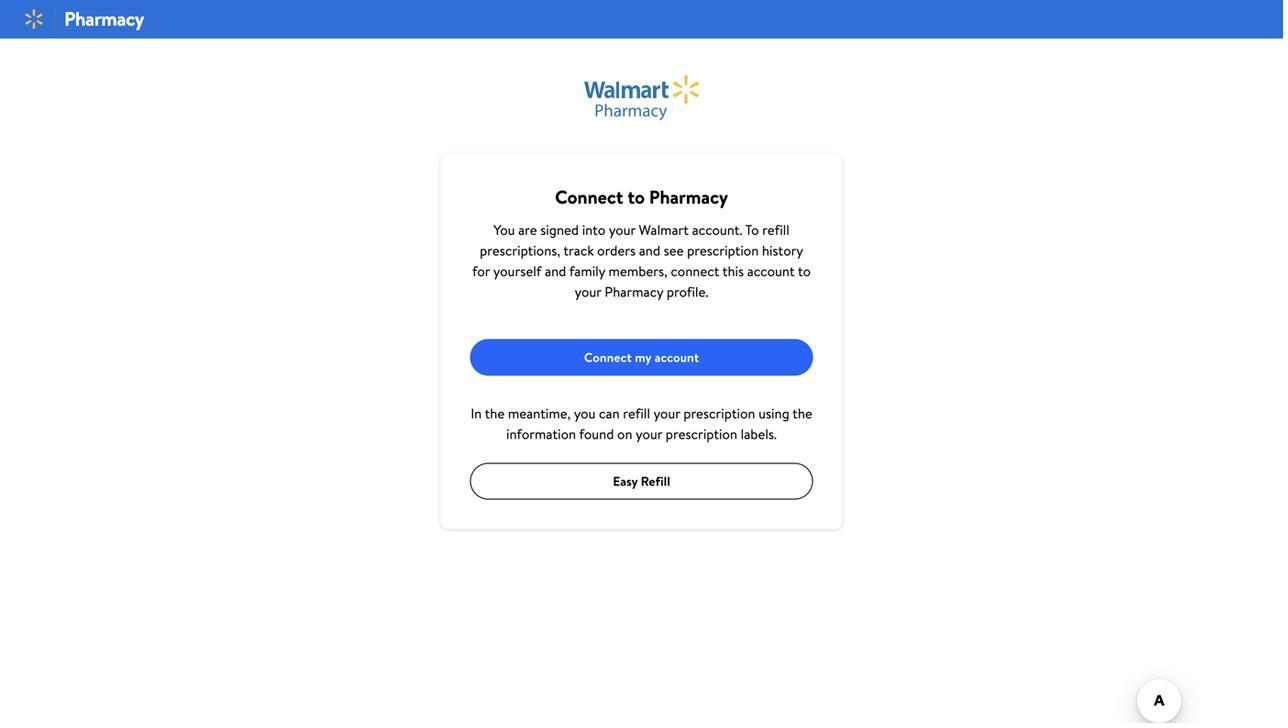 Task type: vqa. For each thing, say whether or not it's contained in the screenshot.
Electronics
no



Task type: locate. For each thing, give the bounding box(es) containing it.
for
[[473, 262, 490, 281]]

0 horizontal spatial refill
[[623, 404, 651, 423]]

1 vertical spatial connect
[[584, 348, 632, 366]]

walmart
[[639, 220, 689, 240]]

connect inside button
[[584, 348, 632, 366]]

account
[[748, 262, 795, 281], [655, 348, 699, 366]]

1 horizontal spatial and
[[639, 241, 661, 260]]

0 vertical spatial refill
[[763, 220, 790, 240]]

prescription left labels. at bottom right
[[666, 424, 738, 444]]

account down history
[[748, 262, 795, 281]]

to up walmart
[[628, 184, 645, 210]]

1 horizontal spatial refill
[[763, 220, 790, 240]]

you are signed into your walmart account. to refill prescriptions, track orders and see prescription history for yourself and family members, connect this account to your pharmacy profile.
[[473, 220, 811, 301]]

the right in
[[485, 404, 505, 423]]

0 vertical spatial connect
[[555, 184, 624, 210]]

account inside button
[[655, 348, 699, 366]]

1 vertical spatial refill
[[623, 404, 651, 423]]

orders
[[598, 241, 636, 260]]

pharmacy inside you are signed into your walmart account. to refill prescriptions, track orders and see prescription history for yourself and family members, connect this account to your pharmacy profile.
[[605, 282, 664, 301]]

1 horizontal spatial the
[[793, 404, 813, 423]]

profile.
[[667, 282, 709, 301]]

and down track
[[545, 262, 567, 281]]

2 the from the left
[[793, 404, 813, 423]]

refill up on
[[623, 404, 651, 423]]

to
[[628, 184, 645, 210], [798, 262, 811, 281]]

connect
[[555, 184, 624, 210], [584, 348, 632, 366]]

pharmacy
[[64, 5, 144, 32], [650, 184, 728, 210], [605, 282, 664, 301]]

account right my
[[655, 348, 699, 366]]

pharmacy down members,
[[605, 282, 664, 301]]

0 vertical spatial account
[[748, 262, 795, 281]]

prescription inside you are signed into your walmart account. to refill prescriptions, track orders and see prescription history for yourself and family members, connect this account to your pharmacy profile.
[[687, 241, 759, 260]]

to down history
[[798, 262, 811, 281]]

connect for connect my account
[[584, 348, 632, 366]]

your
[[609, 220, 636, 240], [575, 282, 602, 301], [654, 404, 681, 423], [636, 424, 663, 444]]

0 vertical spatial and
[[639, 241, 661, 260]]

refill
[[763, 220, 790, 240], [623, 404, 651, 423]]

pharmacy link
[[64, 5, 144, 32]]

prescription
[[687, 241, 759, 260], [684, 404, 756, 423], [666, 424, 738, 444]]

connect up 'into'
[[555, 184, 624, 210]]

refill inside in the meantime, you can refill your prescription using the information     found on your prescription labels.
[[623, 404, 651, 423]]

pharmacy up walmart
[[650, 184, 728, 210]]

see
[[664, 241, 684, 260]]

prescription up labels. at bottom right
[[684, 404, 756, 423]]

you
[[574, 404, 596, 423]]

connect for connect to pharmacy
[[555, 184, 624, 210]]

and
[[639, 241, 661, 260], [545, 262, 567, 281]]

found
[[579, 424, 614, 444]]

in
[[471, 404, 482, 423]]

pharmacy right walmart homepage 'image'
[[64, 5, 144, 32]]

0 horizontal spatial to
[[628, 184, 645, 210]]

1 vertical spatial prescription
[[684, 404, 756, 423]]

1 vertical spatial account
[[655, 348, 699, 366]]

easy
[[613, 472, 638, 490]]

2 vertical spatial prescription
[[666, 424, 738, 444]]

account inside you are signed into your walmart account. to refill prescriptions, track orders and see prescription history for yourself and family members, connect this account to your pharmacy profile.
[[748, 262, 795, 281]]

1 vertical spatial pharmacy
[[650, 184, 728, 210]]

into
[[582, 220, 606, 240]]

0 horizontal spatial and
[[545, 262, 567, 281]]

the right using at the right
[[793, 404, 813, 423]]

0 horizontal spatial the
[[485, 404, 505, 423]]

2 vertical spatial pharmacy
[[605, 282, 664, 301]]

account.
[[692, 220, 743, 240]]

and up members,
[[639, 241, 661, 260]]

connect my account button
[[470, 339, 813, 376]]

can
[[599, 404, 620, 423]]

0 horizontal spatial account
[[655, 348, 699, 366]]

easy refill button
[[470, 463, 813, 500]]

1 vertical spatial to
[[798, 262, 811, 281]]

0 vertical spatial to
[[628, 184, 645, 210]]

1 horizontal spatial to
[[798, 262, 811, 281]]

you
[[494, 220, 515, 240]]

your right on
[[636, 424, 663, 444]]

0 vertical spatial prescription
[[687, 241, 759, 260]]

refill up history
[[763, 220, 790, 240]]

connect left my
[[584, 348, 632, 366]]

1 horizontal spatial account
[[748, 262, 795, 281]]

the
[[485, 404, 505, 423], [793, 404, 813, 423]]

1 vertical spatial and
[[545, 262, 567, 281]]

prescription down account.
[[687, 241, 759, 260]]

track
[[564, 241, 594, 260]]



Task type: describe. For each thing, give the bounding box(es) containing it.
1 the from the left
[[485, 404, 505, 423]]

family
[[570, 262, 606, 281]]

to
[[746, 220, 759, 240]]

using
[[759, 404, 790, 423]]

history
[[762, 241, 804, 260]]

to inside you are signed into your walmart account. to refill prescriptions, track orders and see prescription history for yourself and family members, connect this account to your pharmacy profile.
[[798, 262, 811, 281]]

walmart homepage image
[[23, 8, 45, 30]]

walmart pharmacy image
[[585, 75, 699, 121]]

meantime,
[[508, 404, 571, 423]]

yourself
[[494, 262, 542, 281]]

my
[[635, 348, 652, 366]]

prescription for to
[[687, 241, 759, 260]]

are
[[519, 220, 537, 240]]

connect my account
[[584, 348, 699, 366]]

labels.
[[741, 424, 777, 444]]

your right can
[[654, 404, 681, 423]]

this
[[723, 262, 744, 281]]

members,
[[609, 262, 668, 281]]

signed
[[541, 220, 579, 240]]

information
[[507, 424, 576, 444]]

refill inside you are signed into your walmart account. to refill prescriptions, track orders and see prescription history for yourself and family members, connect this account to your pharmacy profile.
[[763, 220, 790, 240]]

prescription for prescription
[[666, 424, 738, 444]]

connect
[[671, 262, 720, 281]]

prescriptions,
[[480, 241, 561, 260]]

refill
[[641, 472, 671, 490]]

easy refill
[[613, 472, 671, 490]]

0 vertical spatial pharmacy
[[64, 5, 144, 32]]

your up orders
[[609, 220, 636, 240]]

connect to pharmacy
[[555, 184, 728, 210]]

your down family on the top
[[575, 282, 602, 301]]

in the meantime, you can refill your prescription using the information     found on your prescription labels.
[[471, 404, 813, 444]]

on
[[618, 424, 633, 444]]



